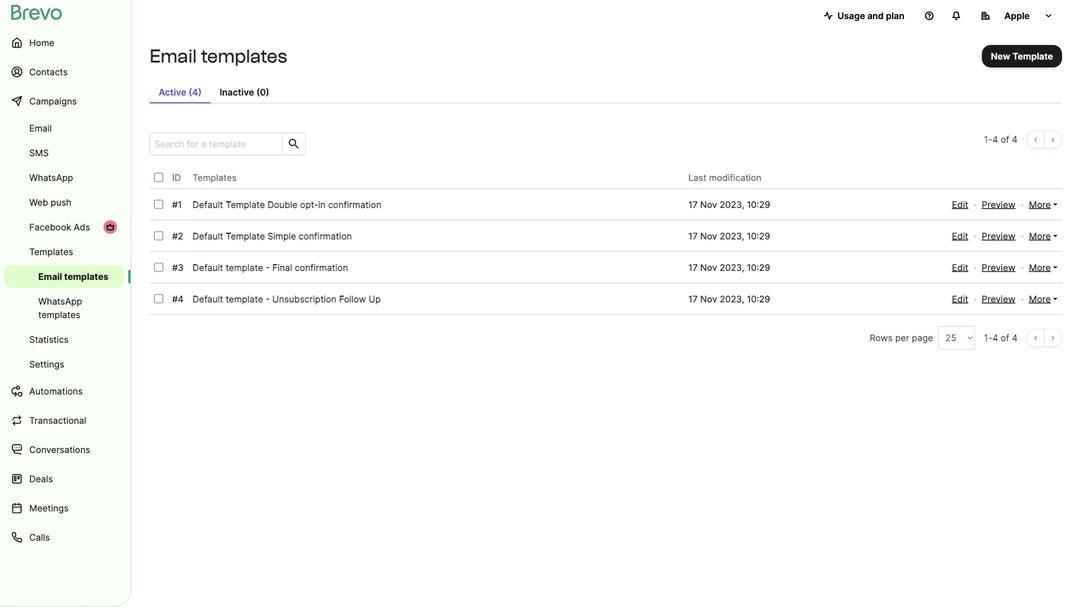 Task type: describe. For each thing, give the bounding box(es) containing it.
2023, for follow
[[720, 294, 744, 305]]

new
[[991, 51, 1010, 62]]

and
[[867, 10, 884, 21]]

per
[[895, 333, 909, 344]]

# for 1
[[172, 199, 178, 210]]

campaigns link
[[5, 88, 124, 115]]

left___rvooi image
[[106, 223, 115, 232]]

inactive ( 0 )
[[220, 87, 269, 98]]

whatsapp link
[[5, 167, 124, 189]]

template for unsubscription
[[226, 294, 263, 305]]

2 nov from the top
[[700, 231, 717, 242]]

preview link for confirmation
[[982, 261, 1015, 275]]

facebook ads
[[29, 222, 90, 233]]

( for 0
[[256, 87, 260, 98]]

default template simple confirmation
[[193, 231, 352, 242]]

more for follow
[[1029, 294, 1051, 305]]

simple
[[267, 231, 296, 242]]

# for 3
[[172, 262, 178, 273]]

17 nov 2023, 10:29 for confirmation
[[688, 262, 770, 273]]

Campaign name search field
[[150, 133, 278, 155]]

2 17 nov 2023, 10:29 from the top
[[688, 231, 770, 242]]

whatsapp templates link
[[5, 290, 124, 326]]

modification
[[709, 172, 761, 183]]

2 vertical spatial 1
[[984, 332, 988, 343]]

default template - unsubscription follow up link
[[193, 294, 381, 305]]

edit for confirmation
[[952, 262, 968, 273]]

push
[[51, 197, 71, 208]]

2 17 from the top
[[688, 231, 698, 242]]

default template simple confirmation link
[[193, 231, 352, 242]]

nov for follow
[[700, 294, 717, 305]]

more button for in
[[1029, 198, 1058, 212]]

opt-
[[300, 199, 318, 210]]

2023, for in
[[720, 199, 744, 210]]

default for default template simple confirmation
[[193, 231, 223, 242]]

last modification
[[688, 172, 761, 183]]

more for confirmation
[[1029, 262, 1051, 273]]

0 vertical spatial confirmation
[[328, 199, 381, 210]]

1 horizontal spatial templates
[[193, 172, 237, 183]]

0 vertical spatial templates
[[201, 45, 287, 67]]

automations
[[29, 386, 83, 397]]

# 3
[[172, 262, 184, 273]]

conversations link
[[5, 437, 124, 464]]

usage and plan button
[[815, 5, 914, 27]]

double
[[267, 199, 297, 210]]

apple button
[[972, 5, 1062, 27]]

email templates link
[[5, 266, 124, 288]]

1 vertical spatial email
[[29, 123, 52, 134]]

rows
[[870, 333, 893, 344]]

17 for confirmation
[[688, 262, 698, 273]]

web push link
[[5, 191, 124, 214]]

) for inactive ( 0 )
[[266, 87, 269, 98]]

sms
[[29, 147, 49, 158]]

email link
[[5, 117, 124, 140]]

# 2
[[172, 231, 183, 242]]

default for default template - final confirmation
[[193, 262, 223, 273]]

edit link for confirmation
[[952, 261, 968, 275]]

1 vertical spatial confirmation
[[299, 231, 352, 242]]

usage and plan
[[837, 10, 905, 21]]

up
[[369, 294, 381, 305]]

settings link
[[5, 353, 124, 376]]

template for default template double opt-in confirmation
[[226, 199, 265, 210]]

2 edit link from the top
[[952, 230, 968, 243]]

default template double opt-in confirmation link
[[193, 199, 381, 210]]

web push
[[29, 197, 71, 208]]

facebook ads link
[[5, 216, 124, 239]]

edit link for in
[[952, 198, 968, 212]]

new template
[[991, 51, 1053, 62]]

10:29 for follow
[[747, 294, 770, 305]]

ads
[[74, 222, 90, 233]]

calls link
[[5, 524, 124, 551]]

1 of from the top
[[1001, 134, 1009, 145]]

2 of from the top
[[1001, 332, 1009, 343]]

2023, for confirmation
[[720, 262, 744, 273]]

2 10:29 from the top
[[747, 231, 770, 242]]

templates for email templates link
[[64, 271, 108, 282]]

sms link
[[5, 142, 124, 164]]

17 nov 2023, 10:29 for in
[[688, 199, 770, 210]]

2 more from the top
[[1029, 231, 1051, 242]]

page
[[912, 333, 933, 344]]

calls
[[29, 532, 50, 543]]

active
[[159, 87, 186, 98]]

default template - unsubscription follow up
[[193, 294, 381, 305]]

new template button
[[982, 45, 1062, 68]]

unsubscription
[[272, 294, 336, 305]]

home link
[[5, 29, 124, 56]]

more button for follow
[[1029, 293, 1058, 306]]

2 vertical spatial confirmation
[[295, 262, 348, 273]]

0
[[260, 87, 266, 98]]

10:29 for confirmation
[[747, 262, 770, 273]]

1 horizontal spatial email templates
[[150, 45, 287, 67]]

2 preview link from the top
[[982, 230, 1015, 243]]

id
[[172, 172, 181, 183]]

statistics
[[29, 334, 69, 345]]

settings
[[29, 359, 64, 370]]

home
[[29, 37, 54, 48]]

active ( 4 )
[[159, 87, 202, 98]]



Task type: locate. For each thing, give the bounding box(es) containing it.
contacts
[[29, 66, 68, 77]]

usage
[[837, 10, 865, 21]]

0 horizontal spatial templates
[[29, 246, 73, 257]]

0 horizontal spatial (
[[189, 87, 192, 98]]

2 vertical spatial email
[[38, 271, 62, 282]]

1 ) from the left
[[198, 87, 202, 98]]

template down default template - final confirmation link
[[226, 294, 263, 305]]

) right 'active'
[[198, 87, 202, 98]]

3 preview link from the top
[[982, 261, 1015, 275]]

edit link for follow
[[952, 293, 968, 306]]

2 ) from the left
[[266, 87, 269, 98]]

1 horizontal spatial )
[[266, 87, 269, 98]]

1 vertical spatial templates
[[29, 246, 73, 257]]

campaigns
[[29, 96, 77, 107]]

default template - final confirmation
[[193, 262, 348, 273]]

4 10:29 from the top
[[747, 294, 770, 305]]

facebook
[[29, 222, 71, 233]]

4 17 from the top
[[688, 294, 698, 305]]

4 more button from the top
[[1029, 293, 1058, 306]]

templates down templates link
[[64, 271, 108, 282]]

0 vertical spatial email
[[150, 45, 197, 67]]

final
[[272, 262, 292, 273]]

web
[[29, 197, 48, 208]]

1 vertical spatial templates
[[64, 271, 108, 282]]

10:29 for in
[[747, 199, 770, 210]]

0 vertical spatial 1 - 4 of 4
[[984, 134, 1018, 145]]

templates up inactive ( 0 )
[[201, 45, 287, 67]]

1 edit link from the top
[[952, 198, 968, 212]]

template
[[226, 262, 263, 273], [226, 294, 263, 305]]

1 - 4 of 4
[[984, 134, 1018, 145], [984, 332, 1018, 343]]

email up the sms
[[29, 123, 52, 134]]

nov for confirmation
[[700, 262, 717, 273]]

default right # 4
[[193, 294, 223, 305]]

template right new
[[1013, 51, 1053, 62]]

1 more button from the top
[[1029, 198, 1058, 212]]

3 10:29 from the top
[[747, 262, 770, 273]]

# for 4
[[172, 294, 178, 305]]

whatsapp
[[29, 172, 73, 183], [38, 296, 82, 307]]

1 horizontal spatial (
[[256, 87, 260, 98]]

2
[[178, 231, 183, 242]]

4 nov from the top
[[700, 294, 717, 305]]

1 nov from the top
[[700, 199, 717, 210]]

1 # from the top
[[172, 199, 178, 210]]

0 vertical spatial template
[[226, 262, 263, 273]]

deals link
[[5, 466, 124, 493]]

4 more from the top
[[1029, 294, 1051, 305]]

# down # 1
[[172, 231, 178, 242]]

nov
[[700, 199, 717, 210], [700, 231, 717, 242], [700, 262, 717, 273], [700, 294, 717, 305]]

0 vertical spatial of
[[1001, 134, 1009, 145]]

3 more from the top
[[1029, 262, 1051, 273]]

1 1 - 4 of 4 from the top
[[984, 134, 1018, 145]]

nov for in
[[700, 199, 717, 210]]

) for active ( 4 )
[[198, 87, 202, 98]]

3 more button from the top
[[1029, 261, 1058, 275]]

templates down campaign name search box on the left
[[193, 172, 237, 183]]

meetings link
[[5, 495, 124, 522]]

1 preview from the top
[[982, 199, 1015, 210]]

edit
[[952, 199, 968, 210], [952, 231, 968, 242], [952, 262, 968, 273], [952, 294, 968, 305]]

default for default template - unsubscription follow up
[[193, 294, 223, 305]]

2 more button from the top
[[1029, 230, 1058, 243]]

preview for confirmation
[[982, 262, 1015, 273]]

# down # 3 at the top left of page
[[172, 294, 178, 305]]

edit for in
[[952, 199, 968, 210]]

3 nov from the top
[[700, 262, 717, 273]]

1 vertical spatial template
[[226, 294, 263, 305]]

in
[[318, 199, 326, 210]]

templates
[[193, 172, 237, 183], [29, 246, 73, 257]]

email
[[150, 45, 197, 67], [29, 123, 52, 134], [38, 271, 62, 282]]

automations link
[[5, 378, 124, 405]]

#
[[172, 199, 178, 210], [172, 231, 178, 242], [172, 262, 178, 273], [172, 294, 178, 305]]

0 vertical spatial templates
[[193, 172, 237, 183]]

( for 4
[[189, 87, 192, 98]]

template for default template simple confirmation
[[226, 231, 265, 242]]

1 17 nov 2023, 10:29 from the top
[[688, 199, 770, 210]]

0 vertical spatial 1
[[984, 134, 988, 145]]

transactional
[[29, 415, 86, 426]]

template inside new template button
[[1013, 51, 1053, 62]]

3 17 nov 2023, 10:29 from the top
[[688, 262, 770, 273]]

4 preview from the top
[[982, 294, 1015, 305]]

transactional link
[[5, 407, 124, 434]]

confirmation right in
[[328, 199, 381, 210]]

17 nov 2023, 10:29 for follow
[[688, 294, 770, 305]]

4 # from the top
[[172, 294, 178, 305]]

email templates up inactive
[[150, 45, 287, 67]]

3 2023, from the top
[[720, 262, 744, 273]]

template for final
[[226, 262, 263, 273]]

preview for follow
[[982, 294, 1015, 305]]

)
[[198, 87, 202, 98], [266, 87, 269, 98]]

4 edit link from the top
[[952, 293, 968, 306]]

statistics link
[[5, 329, 124, 351]]

) right inactive
[[266, 87, 269, 98]]

edit link
[[952, 198, 968, 212], [952, 230, 968, 243], [952, 261, 968, 275], [952, 293, 968, 306]]

4 edit from the top
[[952, 294, 968, 305]]

default right # 1
[[193, 199, 223, 210]]

0 vertical spatial template
[[1013, 51, 1053, 62]]

1
[[984, 134, 988, 145], [178, 199, 182, 210], [984, 332, 988, 343]]

more button for confirmation
[[1029, 261, 1058, 275]]

1 preview link from the top
[[982, 198, 1015, 212]]

3 default from the top
[[193, 262, 223, 273]]

conversations
[[29, 444, 90, 455]]

1 10:29 from the top
[[747, 199, 770, 210]]

whatsapp down email templates link
[[38, 296, 82, 307]]

3 # from the top
[[172, 262, 178, 273]]

# down # 2 at the top left of the page
[[172, 262, 178, 273]]

1 vertical spatial template
[[226, 199, 265, 210]]

template left simple
[[226, 231, 265, 242]]

default right 3
[[193, 262, 223, 273]]

0 horizontal spatial )
[[198, 87, 202, 98]]

3 preview from the top
[[982, 262, 1015, 273]]

template left double
[[226, 199, 265, 210]]

1 vertical spatial 1 - 4 of 4
[[984, 332, 1018, 343]]

4 17 nov 2023, 10:29 from the top
[[688, 294, 770, 305]]

email templates down templates link
[[38, 271, 108, 282]]

more
[[1029, 199, 1051, 210], [1029, 231, 1051, 242], [1029, 262, 1051, 273], [1029, 294, 1051, 305]]

0 horizontal spatial email templates
[[38, 271, 108, 282]]

contacts link
[[5, 59, 124, 86]]

whatsapp inside 'link'
[[29, 172, 73, 183]]

1 vertical spatial whatsapp
[[38, 296, 82, 307]]

templates link
[[5, 241, 124, 263]]

1 17 from the top
[[688, 199, 698, 210]]

# 1
[[172, 199, 182, 210]]

2 preview from the top
[[982, 231, 1015, 242]]

17 for follow
[[688, 294, 698, 305]]

# down id
[[172, 199, 178, 210]]

0 vertical spatial email templates
[[150, 45, 287, 67]]

meetings
[[29, 503, 69, 514]]

2 edit from the top
[[952, 231, 968, 242]]

4 2023, from the top
[[720, 294, 744, 305]]

inactive
[[220, 87, 254, 98]]

preview link
[[982, 198, 1015, 212], [982, 230, 1015, 243], [982, 261, 1015, 275], [982, 293, 1015, 306]]

3 edit link from the top
[[952, 261, 968, 275]]

confirmation
[[328, 199, 381, 210], [299, 231, 352, 242], [295, 262, 348, 273]]

17 nov 2023, 10:29
[[688, 199, 770, 210], [688, 231, 770, 242], [688, 262, 770, 273], [688, 294, 770, 305]]

# 4
[[172, 294, 184, 305]]

template
[[1013, 51, 1053, 62], [226, 199, 265, 210], [226, 231, 265, 242]]

# for 2
[[172, 231, 178, 242]]

3 17 from the top
[[688, 262, 698, 273]]

( right 'active'
[[189, 87, 192, 98]]

preview for in
[[982, 199, 1015, 210]]

2 default from the top
[[193, 231, 223, 242]]

3 edit from the top
[[952, 262, 968, 273]]

2 2023, from the top
[[720, 231, 744, 242]]

preview link for follow
[[982, 293, 1015, 306]]

whatsapp for whatsapp templates
[[38, 296, 82, 307]]

deals
[[29, 474, 53, 485]]

email down templates link
[[38, 271, 62, 282]]

1 vertical spatial of
[[1001, 332, 1009, 343]]

follow
[[339, 294, 366, 305]]

1 default from the top
[[193, 199, 223, 210]]

2 1 - 4 of 4 from the top
[[984, 332, 1018, 343]]

more for in
[[1029, 199, 1051, 210]]

4 preview link from the top
[[982, 293, 1015, 306]]

whatsapp for whatsapp
[[29, 172, 73, 183]]

0 vertical spatial whatsapp
[[29, 172, 73, 183]]

2023,
[[720, 199, 744, 210], [720, 231, 744, 242], [720, 262, 744, 273], [720, 294, 744, 305]]

1 edit from the top
[[952, 199, 968, 210]]

-
[[988, 134, 992, 145], [266, 262, 270, 273], [266, 294, 270, 305], [988, 332, 992, 343]]

confirmation down in
[[299, 231, 352, 242]]

more button
[[1029, 198, 1058, 212], [1029, 230, 1058, 243], [1029, 261, 1058, 275], [1029, 293, 1058, 306]]

templates down facebook
[[29, 246, 73, 257]]

template left the final
[[226, 262, 263, 273]]

template for new template
[[1013, 51, 1053, 62]]

1 vertical spatial email templates
[[38, 271, 108, 282]]

2 ( from the left
[[256, 87, 260, 98]]

2 template from the top
[[226, 294, 263, 305]]

default template - final confirmation link
[[193, 262, 348, 273]]

preview link for in
[[982, 198, 1015, 212]]

4 default from the top
[[193, 294, 223, 305]]

( right inactive
[[256, 87, 260, 98]]

confirmation up unsubscription
[[295, 262, 348, 273]]

1 vertical spatial 1
[[178, 199, 182, 210]]

2 vertical spatial templates
[[38, 309, 80, 320]]

rows per page
[[870, 333, 933, 344]]

templates
[[201, 45, 287, 67], [64, 271, 108, 282], [38, 309, 80, 320]]

2 vertical spatial template
[[226, 231, 265, 242]]

edit for follow
[[952, 294, 968, 305]]

default
[[193, 199, 223, 210], [193, 231, 223, 242], [193, 262, 223, 273], [193, 294, 223, 305]]

apple
[[1004, 10, 1030, 21]]

default right 2
[[193, 231, 223, 242]]

1 2023, from the top
[[720, 199, 744, 210]]

4
[[192, 87, 198, 98], [992, 134, 998, 145], [1012, 134, 1018, 145], [178, 294, 184, 305], [992, 332, 998, 343], [1012, 332, 1018, 343]]

3
[[178, 262, 184, 273]]

last
[[688, 172, 706, 183]]

2 # from the top
[[172, 231, 178, 242]]

1 ( from the left
[[189, 87, 192, 98]]

whatsapp templates
[[38, 296, 82, 320]]

default template double opt-in confirmation
[[193, 199, 381, 210]]

templates inside whatsapp templates
[[38, 309, 80, 320]]

10:29
[[747, 199, 770, 210], [747, 231, 770, 242], [747, 262, 770, 273], [747, 294, 770, 305]]

templates for whatsapp templates link
[[38, 309, 80, 320]]

default for default template double opt-in confirmation
[[193, 199, 223, 210]]

whatsapp up web push
[[29, 172, 73, 183]]

plan
[[886, 10, 905, 21]]

17 for in
[[688, 199, 698, 210]]

email up 'active'
[[150, 45, 197, 67]]

1 template from the top
[[226, 262, 263, 273]]

(
[[189, 87, 192, 98], [256, 87, 260, 98]]

templates up statistics link
[[38, 309, 80, 320]]

email templates
[[150, 45, 287, 67], [38, 271, 108, 282]]

1 more from the top
[[1029, 199, 1051, 210]]



Task type: vqa. For each thing, say whether or not it's contained in the screenshot.
0
yes



